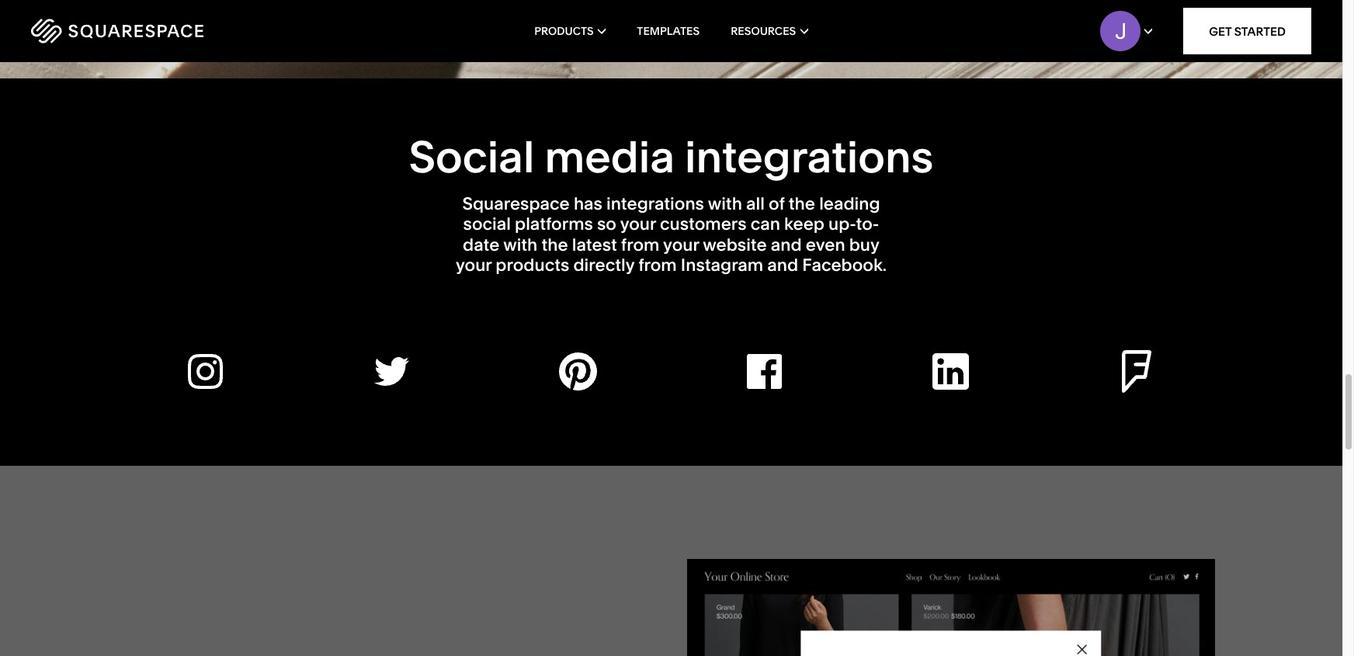 Task type: describe. For each thing, give the bounding box(es) containing it.
products
[[496, 255, 569, 276]]

foursquare image
[[1122, 350, 1152, 393]]

so
[[597, 214, 617, 235]]

get started link
[[1184, 8, 1312, 54]]

instagram
[[681, 255, 764, 276]]

squarespace has integrations with all of the leading social platforms so your customers can keep up-to- date with the latest from your website and even buy your products directly from instagram and facebook.
[[456, 193, 887, 276]]

0 horizontal spatial the
[[542, 234, 568, 255]]

social media integrations
[[409, 130, 934, 183]]

started
[[1235, 24, 1286, 38]]

squarespace logo link
[[31, 19, 287, 43]]

of
[[769, 193, 785, 214]]

can
[[751, 214, 780, 235]]

all
[[746, 193, 765, 214]]

twitter image
[[374, 357, 409, 386]]

facebook.
[[802, 255, 887, 276]]

even
[[806, 234, 845, 255]]

media
[[545, 130, 675, 183]]

squarespace logo image
[[31, 19, 203, 43]]

website
[[703, 234, 767, 255]]

integrations for has
[[607, 193, 704, 214]]

to-
[[856, 214, 879, 235]]

date
[[463, 234, 500, 255]]

wet clay image
[[0, 0, 1343, 78]]

1 vertical spatial with
[[503, 234, 538, 255]]

has
[[574, 193, 603, 214]]



Task type: vqa. For each thing, say whether or not it's contained in the screenshot.
the left the
yes



Task type: locate. For each thing, give the bounding box(es) containing it.
1 horizontal spatial with
[[708, 193, 742, 214]]

integrations
[[685, 130, 934, 183], [607, 193, 704, 214]]

1 vertical spatial integrations
[[607, 193, 704, 214]]

products
[[534, 24, 594, 38]]

0 horizontal spatial with
[[503, 234, 538, 255]]

1 horizontal spatial the
[[789, 193, 815, 214]]

0 vertical spatial the
[[789, 193, 815, 214]]

the right 'of'
[[789, 193, 815, 214]]

directly
[[573, 255, 634, 276]]

the
[[789, 193, 815, 214], [542, 234, 568, 255]]

social
[[409, 130, 535, 183]]

1 vertical spatial the
[[542, 234, 568, 255]]

integrations down social media integrations
[[607, 193, 704, 214]]

your
[[620, 214, 656, 235], [663, 234, 699, 255], [456, 255, 492, 276]]

from right directly
[[638, 255, 677, 276]]

buy
[[849, 234, 880, 255]]

customers
[[660, 214, 747, 235]]

products button
[[534, 0, 606, 62]]

platforms
[[515, 214, 593, 235]]

from
[[621, 234, 660, 255], [638, 255, 677, 276]]

resources
[[731, 24, 796, 38]]

leading
[[819, 193, 880, 214]]

the left latest
[[542, 234, 568, 255]]

social
[[463, 214, 511, 235]]

2 horizontal spatial your
[[663, 234, 699, 255]]

integrations for media
[[685, 130, 934, 183]]

with left the all
[[708, 193, 742, 214]]

with
[[708, 193, 742, 214], [503, 234, 538, 255]]

with right date
[[503, 234, 538, 255]]

your down social
[[456, 255, 492, 276]]

get started
[[1209, 24, 1286, 38]]

your left website
[[663, 234, 699, 255]]

integrations inside the squarespace has integrations with all of the leading social platforms so your customers can keep up-to- date with the latest from your website and even buy your products directly from instagram and facebook.
[[607, 193, 704, 214]]

pinterest image
[[559, 352, 597, 391]]

resources button
[[731, 0, 808, 62]]

integrations up 'of'
[[685, 130, 934, 183]]

facebook image
[[747, 354, 782, 389]]

keep
[[784, 214, 825, 235]]

from right the so
[[621, 234, 660, 255]]

instagram image
[[188, 354, 223, 389]]

up-
[[829, 214, 856, 235]]

1 horizontal spatial your
[[620, 214, 656, 235]]

0 horizontal spatial your
[[456, 255, 492, 276]]

and
[[771, 234, 802, 255], [768, 255, 798, 276]]

promotion modal image
[[687, 559, 1215, 656]]

templates link
[[637, 0, 700, 62]]

squarespace
[[462, 193, 570, 214]]

linkedin image
[[933, 353, 969, 390]]

and down can
[[768, 255, 798, 276]]

0 vertical spatial with
[[708, 193, 742, 214]]

latest
[[572, 234, 617, 255]]

and left even
[[771, 234, 802, 255]]

templates
[[637, 24, 700, 38]]

your right the so
[[620, 214, 656, 235]]

get
[[1209, 24, 1232, 38]]

0 vertical spatial integrations
[[685, 130, 934, 183]]



